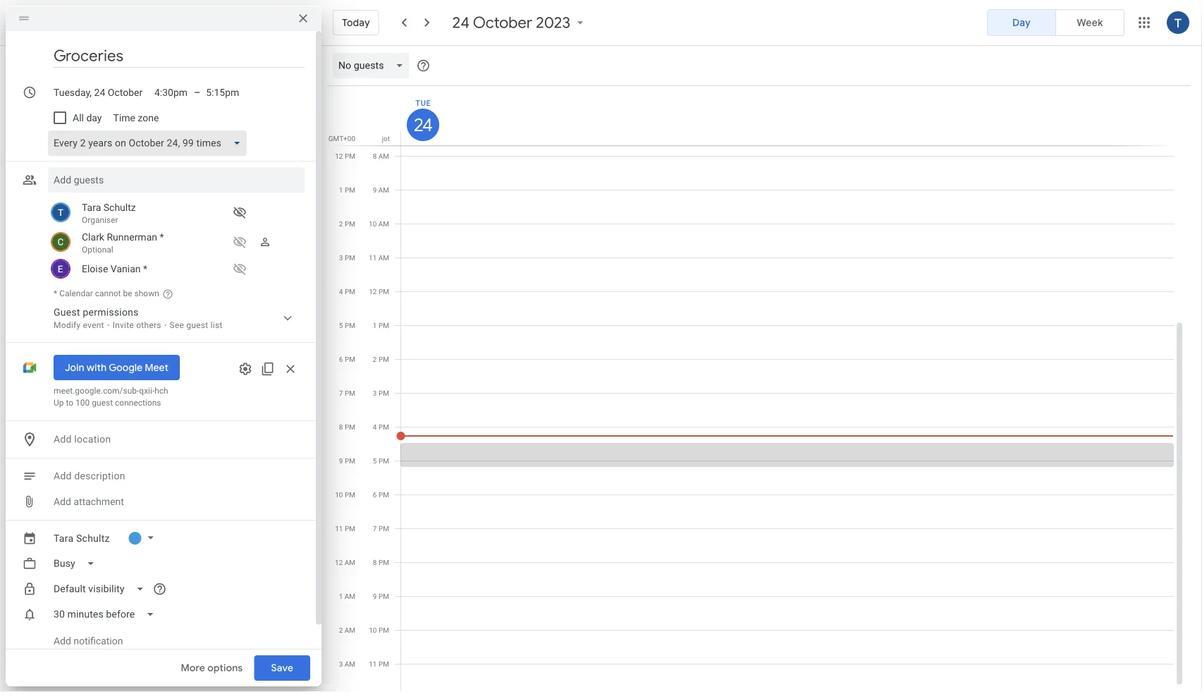 Task type: locate. For each thing, give the bounding box(es) containing it.
1 horizontal spatial 12 pm
[[369, 287, 389, 296]]

permissions
[[83, 306, 139, 318]]

1 vertical spatial 3 pm
[[373, 389, 389, 397]]

4 pm
[[339, 287, 356, 296], [373, 423, 389, 431]]

add inside add location dropdown button
[[54, 433, 72, 445]]

0 vertical spatial 11
[[369, 253, 377, 262]]

tara
[[82, 201, 101, 213], [54, 532, 74, 544]]

10 right 2 am
[[369, 626, 377, 634]]

invite
[[113, 320, 134, 330]]

week
[[1077, 16, 1104, 29]]

4 add from the top
[[54, 635, 71, 647]]

1 horizontal spatial guest
[[186, 320, 208, 330]]

schultz for tara schultz organiser
[[104, 201, 136, 213]]

add up add attachment button
[[54, 470, 72, 482]]

0 horizontal spatial 7 pm
[[339, 389, 356, 397]]

1 vertical spatial 2
[[373, 355, 377, 363]]

list
[[211, 320, 223, 330]]

add left location
[[54, 433, 72, 445]]

11 pm up 12 am
[[335, 524, 356, 533]]

tara down add attachment button
[[54, 532, 74, 544]]

1 horizontal spatial 10 pm
[[369, 626, 389, 634]]

add left attachment
[[54, 496, 71, 507]]

1 down "11 am" on the top left
[[373, 321, 377, 329]]

1 horizontal spatial 4
[[373, 423, 377, 431]]

24
[[453, 13, 470, 32], [414, 114, 431, 136]]

–
[[194, 87, 200, 98]]

24 down tue
[[414, 114, 431, 136]]

0 horizontal spatial 24
[[414, 114, 431, 136]]

1
[[339, 186, 343, 194], [373, 321, 377, 329], [339, 592, 343, 600]]

add for add location
[[54, 433, 72, 445]]

eloise vanian *
[[82, 263, 147, 274]]

1 vertical spatial tara
[[54, 532, 74, 544]]

show schedule of eloise vanian image
[[229, 257, 251, 280]]

hch
[[155, 386, 168, 396]]

0 vertical spatial schultz
[[104, 201, 136, 213]]

add attachment button
[[48, 489, 130, 514]]

0 vertical spatial 8
[[373, 152, 377, 160]]

2
[[339, 219, 343, 228], [373, 355, 377, 363], [339, 626, 343, 634]]

add notification button
[[48, 624, 129, 658]]

2 vertical spatial 11
[[369, 660, 377, 668]]

tara for tara schultz
[[54, 532, 74, 544]]

meet
[[145, 361, 169, 374]]

1 vertical spatial 10 pm
[[369, 626, 389, 634]]

1 horizontal spatial 7 pm
[[373, 524, 389, 533]]

0 horizontal spatial 5
[[339, 321, 343, 329]]

End time text field
[[206, 84, 240, 101]]

0 vertical spatial 24
[[453, 13, 470, 32]]

12 down gmt+00 on the left of the page
[[335, 152, 343, 160]]

schultz
[[104, 201, 136, 213], [76, 532, 110, 544]]

* left calendar
[[54, 288, 57, 298]]

2 horizontal spatial *
[[160, 231, 164, 243]]

october
[[473, 13, 533, 32]]

am down 10 am on the left of page
[[379, 253, 389, 262]]

1 horizontal spatial tara
[[82, 201, 101, 213]]

option group
[[988, 9, 1125, 36]]

schultz inside tara schultz organiser
[[104, 201, 136, 213]]

10 pm up 12 am
[[335, 490, 356, 499]]

tuesday, 24 october, today element
[[407, 109, 439, 141]]

0 vertical spatial 1
[[339, 186, 343, 194]]

* inside eloise vanian tree item
[[143, 263, 147, 274]]

jot
[[382, 134, 390, 142]]

am up 1 am at the bottom left
[[345, 558, 356, 566]]

6 pm
[[339, 355, 356, 363], [373, 490, 389, 499]]

12 up 1 am at the bottom left
[[335, 558, 343, 566]]

0 vertical spatial 7 pm
[[339, 389, 356, 397]]

10 up "11 am" on the top left
[[369, 219, 377, 228]]

8 pm
[[339, 423, 356, 431], [373, 558, 389, 566]]

guest
[[186, 320, 208, 330], [92, 398, 113, 408]]

1 horizontal spatial 7
[[373, 524, 377, 533]]

* right vanian
[[143, 263, 147, 274]]

Start time text field
[[154, 84, 188, 101]]

see
[[170, 320, 184, 330]]

1 vertical spatial 7
[[373, 524, 377, 533]]

today button
[[333, 6, 379, 40]]

9 am
[[373, 186, 389, 194]]

0 vertical spatial 9 pm
[[339, 456, 356, 465]]

1 horizontal spatial 5
[[373, 456, 377, 465]]

0 horizontal spatial 8 pm
[[339, 423, 356, 431]]

12 pm down "11 am" on the top left
[[369, 287, 389, 296]]

all
[[73, 112, 84, 124]]

9 pm
[[339, 456, 356, 465], [373, 592, 389, 600]]

1 vertical spatial 2 pm
[[373, 355, 389, 363]]

6
[[339, 355, 343, 363], [373, 490, 377, 499]]

0 vertical spatial *
[[160, 231, 164, 243]]

add for add description
[[54, 470, 72, 482]]

2 add from the top
[[54, 470, 72, 482]]

0 horizontal spatial 3 pm
[[339, 253, 356, 262]]

0 horizontal spatial tara
[[54, 532, 74, 544]]

1 pm down "11 am" on the top left
[[373, 321, 389, 329]]

1 left the 9 am at the top
[[339, 186, 343, 194]]

join with google meet
[[65, 361, 169, 374]]

add for add attachment
[[54, 496, 71, 507]]

schultz up 'organiser' at the top of page
[[104, 201, 136, 213]]

3 pm
[[339, 253, 356, 262], [373, 389, 389, 397]]

time zone
[[113, 112, 159, 124]]

10 pm right 2 am
[[369, 626, 389, 634]]

1 vertical spatial 11 pm
[[369, 660, 389, 668]]

1 down 12 am
[[339, 592, 343, 600]]

2 vertical spatial 9
[[373, 592, 377, 600]]

1 horizontal spatial 3 pm
[[373, 389, 389, 397]]

show schedule of clark runnerman image
[[229, 231, 251, 253]]

am up 2 am
[[345, 592, 356, 600]]

24 left october
[[453, 13, 470, 32]]

0 horizontal spatial 10 pm
[[335, 490, 356, 499]]

add description
[[54, 470, 125, 482]]

12 down "11 am" on the top left
[[369, 287, 377, 296]]

am down 2 am
[[345, 660, 356, 668]]

1 vertical spatial schultz
[[76, 532, 110, 544]]

Day radio
[[988, 9, 1057, 36]]

None field
[[333, 53, 415, 78], [48, 131, 253, 156], [48, 551, 106, 576], [48, 576, 156, 602], [48, 602, 166, 627], [333, 53, 415, 78], [48, 131, 253, 156], [48, 551, 106, 576], [48, 576, 156, 602], [48, 602, 166, 627]]

1 vertical spatial guest
[[92, 398, 113, 408]]

1 vertical spatial 5 pm
[[373, 456, 389, 465]]

add left notification
[[54, 635, 71, 647]]

eloise vanian tree item
[[48, 257, 305, 280]]

9
[[373, 186, 377, 194], [339, 456, 343, 465], [373, 592, 377, 600]]

am down the 9 am at the top
[[379, 219, 389, 228]]

12 pm
[[335, 152, 356, 160], [369, 287, 389, 296]]

11
[[369, 253, 377, 262], [335, 524, 343, 533], [369, 660, 377, 668]]

12 pm down gmt+00 on the left of the page
[[335, 152, 356, 160]]

1 horizontal spatial 6 pm
[[373, 490, 389, 499]]

0 horizontal spatial guest
[[92, 398, 113, 408]]

Guests text field
[[54, 167, 299, 193]]

with
[[87, 361, 107, 374]]

11 pm
[[335, 524, 356, 533], [369, 660, 389, 668]]

join with google meet link
[[54, 355, 180, 380]]

am for 9 am
[[379, 186, 389, 194]]

add attachment
[[54, 496, 124, 507]]

2 vertical spatial 12
[[335, 558, 343, 566]]

0 horizontal spatial 12 pm
[[335, 152, 356, 160]]

1 horizontal spatial 6
[[373, 490, 377, 499]]

to element
[[194, 87, 200, 98]]

2 vertical spatial 8
[[373, 558, 377, 566]]

* inside clark runnerman * optional
[[160, 231, 164, 243]]

0 horizontal spatial 6 pm
[[339, 355, 356, 363]]

0 vertical spatial 6
[[339, 355, 343, 363]]

guest left list
[[186, 320, 208, 330]]

am for 8 am
[[379, 152, 389, 160]]

11 up 12 am
[[335, 524, 343, 533]]

am down 1 am at the bottom left
[[345, 626, 356, 634]]

1 vertical spatial 10
[[335, 490, 343, 499]]

7 pm
[[339, 389, 356, 397], [373, 524, 389, 533]]

1 pm left the 9 am at the top
[[339, 186, 356, 194]]

pm
[[345, 152, 356, 160], [345, 186, 356, 194], [345, 219, 356, 228], [345, 253, 356, 262], [345, 287, 356, 296], [379, 287, 389, 296], [345, 321, 356, 329], [379, 321, 389, 329], [345, 355, 356, 363], [379, 355, 389, 363], [345, 389, 356, 397], [379, 389, 389, 397], [345, 423, 356, 431], [379, 423, 389, 431], [345, 456, 356, 465], [379, 456, 389, 465], [345, 490, 356, 499], [379, 490, 389, 499], [345, 524, 356, 533], [379, 524, 389, 533], [379, 558, 389, 566], [379, 592, 389, 600], [379, 626, 389, 634], [379, 660, 389, 668]]

7
[[339, 389, 343, 397], [373, 524, 377, 533]]

tara up 'organiser' at the top of page
[[82, 201, 101, 213]]

am for 1 am
[[345, 592, 356, 600]]

1 horizontal spatial 5 pm
[[373, 456, 389, 465]]

add inside add attachment button
[[54, 496, 71, 507]]

1 horizontal spatial 9 pm
[[373, 592, 389, 600]]

0 vertical spatial 1 pm
[[339, 186, 356, 194]]

11 right 3 am on the left of the page
[[369, 660, 377, 668]]

1 vertical spatial 6
[[373, 490, 377, 499]]

vanian
[[111, 263, 141, 274]]

10 up 12 am
[[335, 490, 343, 499]]

5 pm
[[339, 321, 356, 329], [373, 456, 389, 465]]

add inside the add description dropdown button
[[54, 470, 72, 482]]

2 vertical spatial 3
[[339, 660, 343, 668]]

1 horizontal spatial *
[[143, 263, 147, 274]]

guest down meet.google.com/sub-
[[92, 398, 113, 408]]

add inside add notification button
[[54, 635, 71, 647]]

clark
[[82, 231, 104, 243]]

1 vertical spatial 12 pm
[[369, 287, 389, 296]]

10
[[369, 219, 377, 228], [335, 490, 343, 499], [369, 626, 377, 634]]

0 horizontal spatial *
[[54, 288, 57, 298]]

2 pm
[[339, 219, 356, 228], [373, 355, 389, 363]]

am
[[379, 152, 389, 160], [379, 186, 389, 194], [379, 219, 389, 228], [379, 253, 389, 262], [345, 558, 356, 566], [345, 592, 356, 600], [345, 626, 356, 634], [345, 660, 356, 668]]

3 add from the top
[[54, 496, 71, 507]]

add for add notification
[[54, 635, 71, 647]]

1 vertical spatial *
[[143, 263, 147, 274]]

1 horizontal spatial 11 pm
[[369, 660, 389, 668]]

schultz down add attachment button
[[76, 532, 110, 544]]

2023
[[536, 13, 571, 32]]

tara inside tara schultz organiser
[[82, 201, 101, 213]]

0 vertical spatial 4 pm
[[339, 287, 356, 296]]

modify event
[[54, 320, 104, 330]]

0 vertical spatial 5 pm
[[339, 321, 356, 329]]

1 vertical spatial 24
[[414, 114, 431, 136]]

10 am
[[369, 219, 389, 228]]

0 horizontal spatial 1 pm
[[339, 186, 356, 194]]

* down tara schultz, organiser tree item
[[160, 231, 164, 243]]

be
[[123, 288, 132, 298]]

1 vertical spatial 5
[[373, 456, 377, 465]]

2 vertical spatial 2
[[339, 626, 343, 634]]

1 horizontal spatial 8 pm
[[373, 558, 389, 566]]

option group containing day
[[988, 9, 1125, 36]]

tue
[[416, 98, 431, 107]]

1 add from the top
[[54, 433, 72, 445]]

5
[[339, 321, 343, 329], [373, 456, 377, 465]]

modify
[[54, 320, 81, 330]]

0 vertical spatial 4
[[339, 287, 343, 296]]

0 vertical spatial 9
[[373, 186, 377, 194]]

0 vertical spatial 11 pm
[[335, 524, 356, 533]]

12
[[335, 152, 343, 160], [369, 287, 377, 296], [335, 558, 343, 566]]

am down jot
[[379, 152, 389, 160]]

100
[[76, 398, 90, 408]]

11 down 10 am on the left of page
[[369, 253, 377, 262]]

0 horizontal spatial 4
[[339, 287, 343, 296]]

attachment
[[74, 496, 124, 507]]

*
[[160, 231, 164, 243], [143, 263, 147, 274], [54, 288, 57, 298]]

clark runnerman, optional tree item
[[48, 228, 305, 257]]

1 vertical spatial 9 pm
[[373, 592, 389, 600]]

1 pm
[[339, 186, 356, 194], [373, 321, 389, 329]]

1 horizontal spatial 1 pm
[[373, 321, 389, 329]]

0 horizontal spatial 7
[[339, 389, 343, 397]]

3
[[339, 253, 343, 262], [373, 389, 377, 397], [339, 660, 343, 668]]

1 vertical spatial 4 pm
[[373, 423, 389, 431]]

am down 8 am
[[379, 186, 389, 194]]

24 october 2023 button
[[447, 13, 593, 32]]

1 horizontal spatial 24
[[453, 13, 470, 32]]

11 pm right 3 am on the left of the page
[[369, 660, 389, 668]]

0 vertical spatial 12 pm
[[335, 152, 356, 160]]



Task type: describe. For each thing, give the bounding box(es) containing it.
1 vertical spatial 7 pm
[[373, 524, 389, 533]]

add notification
[[54, 635, 123, 647]]

2 vertical spatial 1
[[339, 592, 343, 600]]

guest permissions
[[54, 306, 139, 318]]

1 vertical spatial 1
[[373, 321, 377, 329]]

time
[[113, 112, 135, 124]]

0 horizontal spatial 11 pm
[[335, 524, 356, 533]]

add description button
[[48, 463, 305, 489]]

day
[[86, 112, 102, 124]]

* calendar cannot be shown
[[54, 288, 159, 298]]

shown
[[134, 288, 159, 298]]

eloise
[[82, 263, 108, 274]]

0 vertical spatial 2 pm
[[339, 219, 356, 228]]

0 vertical spatial 5
[[339, 321, 343, 329]]

guest inside meet.google.com/sub-qxii-hch up to 100 guest connections
[[92, 398, 113, 408]]

am for 12 am
[[345, 558, 356, 566]]

tara for tara schultz organiser
[[82, 201, 101, 213]]

0 horizontal spatial 5 pm
[[339, 321, 356, 329]]

gmt+00
[[329, 134, 356, 142]]

1 vertical spatial 1 pm
[[373, 321, 389, 329]]

0 vertical spatial 12
[[335, 152, 343, 160]]

connections
[[115, 398, 161, 408]]

tara schultz
[[54, 532, 110, 544]]

add location button
[[48, 427, 305, 452]]

24 column header
[[401, 86, 1175, 145]]

event
[[83, 320, 104, 330]]

0 vertical spatial 3 pm
[[339, 253, 356, 262]]

cannot
[[95, 288, 121, 298]]

guest
[[54, 306, 80, 318]]

guests invited to this event. tree
[[48, 198, 305, 280]]

* for clark runnerman * optional
[[160, 231, 164, 243]]

all day
[[73, 112, 102, 124]]

8 am
[[373, 152, 389, 160]]

others
[[136, 320, 161, 330]]

time zone button
[[108, 105, 165, 131]]

1 vertical spatial 12
[[369, 287, 377, 296]]

clark runnerman * optional
[[82, 231, 164, 255]]

google
[[109, 361, 143, 374]]

tara schultz, organiser tree item
[[48, 198, 305, 228]]

Add title text field
[[54, 45, 305, 66]]

0 horizontal spatial 4 pm
[[339, 287, 356, 296]]

meet.google.com/sub-qxii-hch up to 100 guest connections
[[54, 386, 168, 408]]

location
[[74, 433, 111, 445]]

1 vertical spatial 11
[[335, 524, 343, 533]]

1 vertical spatial 4
[[373, 423, 377, 431]]

am for 11 am
[[379, 253, 389, 262]]

notification
[[74, 635, 123, 647]]

runnerman
[[107, 231, 157, 243]]

tue 24
[[414, 98, 431, 136]]

today
[[342, 16, 370, 29]]

organiser
[[82, 215, 118, 225]]

am for 2 am
[[345, 626, 356, 634]]

0 vertical spatial guest
[[186, 320, 208, 330]]

1 vertical spatial 6 pm
[[373, 490, 389, 499]]

optional
[[82, 245, 113, 255]]

to
[[66, 398, 73, 408]]

24 inside the tue 24
[[414, 114, 431, 136]]

0 vertical spatial 3
[[339, 253, 343, 262]]

meet.google.com/sub-
[[54, 386, 139, 396]]

1 vertical spatial 3
[[373, 389, 377, 397]]

see guest list
[[170, 320, 223, 330]]

1 vertical spatial 8
[[339, 423, 343, 431]]

qxii-
[[139, 386, 155, 396]]

1 vertical spatial 8 pm
[[373, 558, 389, 566]]

schultz for tara schultz
[[76, 532, 110, 544]]

0 vertical spatial 8 pm
[[339, 423, 356, 431]]

up
[[54, 398, 64, 408]]

1 horizontal spatial 4 pm
[[373, 423, 389, 431]]

* for eloise vanian *
[[143, 263, 147, 274]]

0 vertical spatial 7
[[339, 389, 343, 397]]

24 grid
[[327, 86, 1186, 692]]

11 am
[[369, 253, 389, 262]]

0 vertical spatial 10
[[369, 219, 377, 228]]

invite others
[[113, 320, 161, 330]]

0 horizontal spatial 6
[[339, 355, 343, 363]]

am for 10 am
[[379, 219, 389, 228]]

zone
[[138, 112, 159, 124]]

am for 3 am
[[345, 660, 356, 668]]

calendar
[[59, 288, 93, 298]]

2 am
[[339, 626, 356, 634]]

1 horizontal spatial 2 pm
[[373, 355, 389, 363]]

Week radio
[[1056, 9, 1125, 36]]

tara schultz organiser
[[82, 201, 136, 225]]

0 vertical spatial 6 pm
[[339, 355, 356, 363]]

Start date text field
[[54, 84, 143, 101]]

1 am
[[339, 592, 356, 600]]

12 am
[[335, 558, 356, 566]]

24 october 2023
[[453, 13, 571, 32]]

description
[[74, 470, 125, 482]]

0 vertical spatial 10 pm
[[335, 490, 356, 499]]

day
[[1013, 16, 1031, 29]]

0 vertical spatial 2
[[339, 219, 343, 228]]

join
[[65, 361, 84, 374]]

2 vertical spatial 10
[[369, 626, 377, 634]]

0 horizontal spatial 9 pm
[[339, 456, 356, 465]]

add location
[[54, 433, 111, 445]]

1 vertical spatial 9
[[339, 456, 343, 465]]

3 am
[[339, 660, 356, 668]]

2 vertical spatial *
[[54, 288, 57, 298]]



Task type: vqa. For each thing, say whether or not it's contained in the screenshot.
Meetings ,
no



